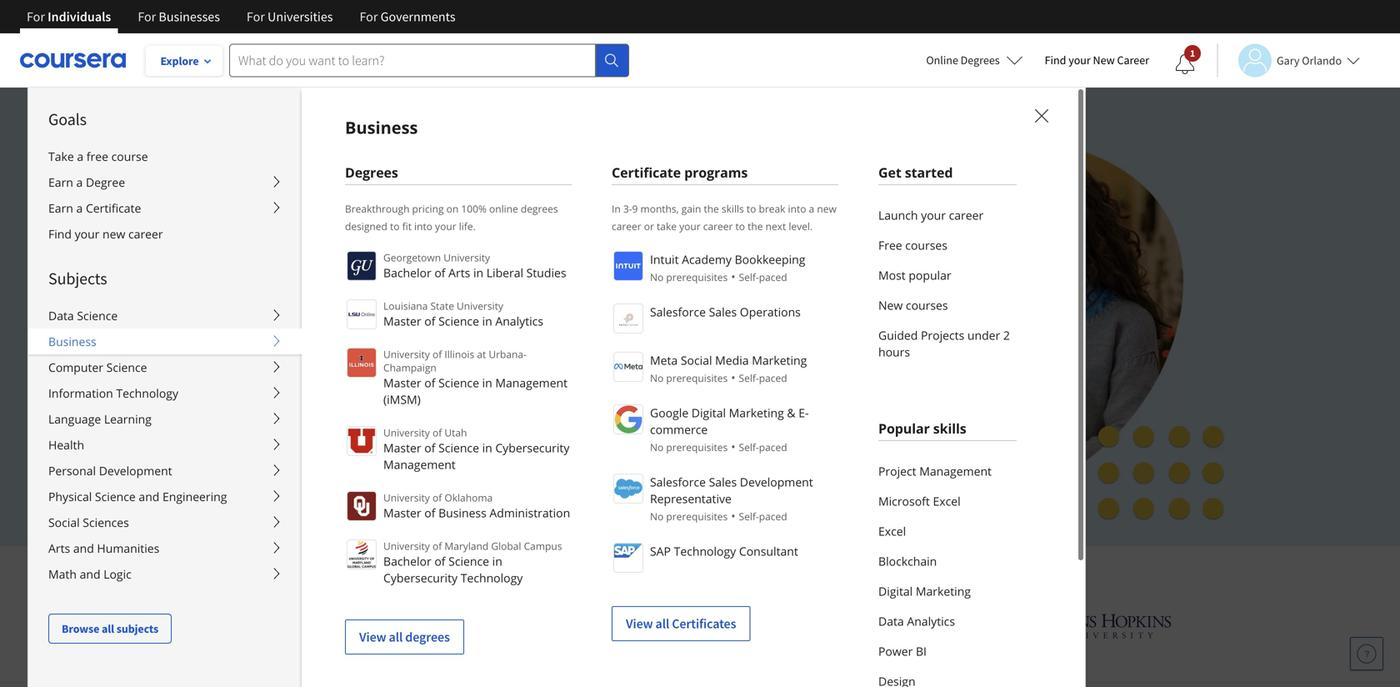 Task type: describe. For each thing, give the bounding box(es) containing it.
world-
[[449, 234, 504, 259]]

business inside popup button
[[48, 334, 96, 349]]

engineering
[[163, 489, 227, 504]]

earn a certificate button
[[28, 195, 302, 221]]

• inside google digital marketing & e- commerce no prerequisites • self-paced
[[731, 439, 736, 454]]

physical
[[48, 489, 92, 504]]

• inside intuit academy bookkeeping no prerequisites • self-paced
[[731, 268, 736, 284]]

of left 'oklahoma' at the left bottom
[[433, 491, 442, 504]]

1 vertical spatial excel
[[879, 523, 906, 539]]

career down the "3-"
[[612, 219, 642, 233]]

liberal
[[487, 265, 524, 281]]

management inside university of illinois at urbana- champaign master of science in management (imsm)
[[496, 375, 568, 391]]

digital marketing link
[[879, 576, 1017, 606]]

partnername logo image for salesforce
[[614, 474, 644, 504]]

power bi
[[879, 643, 927, 659]]

business menu item
[[301, 87, 1401, 687]]

analytics inside louisiana state university master of science in analytics
[[496, 313, 544, 329]]

view for certificate programs
[[626, 615, 653, 632]]

math
[[48, 566, 77, 582]]

studies
[[527, 265, 567, 281]]

sales for development
[[709, 474, 737, 490]]

cybersecurity inside university of maryland global campus bachelor of science in cybersecurity technology
[[384, 570, 458, 586]]

salesforce sales development representative no prerequisites • self-paced
[[650, 474, 814, 524]]

day inside button
[[339, 451, 360, 467]]

in 3-9 months, gain the skills to break into a new career or take your career to the next level.
[[612, 202, 837, 233]]

data for data analytics
[[879, 613, 904, 629]]

and inside dropdown button
[[80, 566, 101, 582]]

and inside unlimited access to 7,000+ world-class courses, hands-on projects, and job-ready certificate programs—all included in your subscription
[[295, 263, 327, 288]]

get
[[879, 163, 902, 181]]

computer science
[[48, 359, 147, 375]]

marketing inside the meta social media marketing no prerequisites • self-paced
[[752, 352, 807, 368]]

bi
[[916, 643, 927, 659]]

view all certificates
[[626, 615, 737, 632]]

university inside georgetown university bachelor of arts in liberal studies
[[444, 251, 490, 264]]

coursera plus image
[[217, 157, 471, 182]]

launch
[[879, 207, 918, 223]]

development inside salesforce sales development representative no prerequisites • self-paced
[[740, 474, 814, 490]]

technology for information
[[116, 385, 178, 401]]

science down personal development
[[95, 489, 136, 504]]

on inside unlimited access to 7,000+ world-class courses, hands-on projects, and job-ready certificate programs—all included in your subscription
[[684, 234, 706, 259]]

google
[[650, 405, 689, 421]]

view all degrees link
[[345, 619, 464, 655]]

to left next
[[736, 219, 745, 233]]

day inside button
[[286, 412, 308, 429]]

science inside 'popup button'
[[77, 308, 118, 324]]

science inside louisiana state university master of science in analytics
[[439, 313, 479, 329]]

explore menu element
[[28, 88, 302, 644]]

started
[[905, 163, 953, 181]]

science inside university of illinois at urbana- champaign master of science in management (imsm)
[[439, 375, 479, 391]]

at
[[477, 347, 486, 361]]

language learning
[[48, 411, 152, 427]]

What do you want to learn? text field
[[229, 44, 596, 77]]

and up certificates
[[712, 559, 747, 586]]

microsoft
[[879, 493, 930, 509]]

earn for earn a certificate
[[48, 200, 73, 216]]

self- inside intuit academy bookkeeping no prerequisites • self-paced
[[739, 270, 759, 284]]

sap technology consultant link
[[612, 541, 839, 573]]

programs
[[685, 163, 748, 181]]

into for certificate programs
[[788, 202, 807, 216]]

technology inside university of maryland global campus bachelor of science in cybersecurity technology
[[461, 570, 523, 586]]

guided
[[879, 327, 918, 343]]

certificate programs
[[612, 163, 748, 181]]

science inside university of utah master of science in cybersecurity management
[[439, 440, 479, 456]]

in inside university of illinois at urbana- champaign master of science in management (imsm)
[[482, 375, 493, 391]]

of down champaign
[[425, 375, 436, 391]]

no inside google digital marketing & e- commerce no prerequisites • self-paced
[[650, 440, 664, 454]]

degrees inside "business" menu item
[[345, 163, 398, 181]]

academy
[[682, 251, 732, 267]]

business inside university of oklahoma master of business administration
[[439, 505, 487, 521]]

georgetown university bachelor of arts in liberal studies
[[384, 251, 567, 281]]

blockchain
[[879, 553, 937, 569]]

information technology
[[48, 385, 178, 401]]

7,000+
[[388, 234, 445, 259]]

free inside button
[[310, 412, 336, 429]]

university of illinois at urbana- champaign master of science in management (imsm)
[[384, 347, 568, 407]]

most
[[879, 267, 906, 283]]

gary orlando
[[1277, 53, 1342, 68]]

self- inside the meta social media marketing no prerequisites • self-paced
[[739, 371, 759, 385]]

sales for operations
[[709, 304, 737, 320]]

new inside in 3-9 months, gain the skills to break into a new career or take your career to the next level.
[[817, 202, 837, 216]]

1 horizontal spatial business
[[345, 116, 418, 139]]

degrees inside popup button
[[961, 53, 1000, 68]]

individuals
[[48, 8, 111, 25]]

paced inside google digital marketing & e- commerce no prerequisites • self-paced
[[759, 440, 788, 454]]

your inside find your new career link
[[1069, 53, 1091, 68]]

university for bachelor
[[384, 539, 430, 553]]

next
[[766, 219, 786, 233]]

designed
[[345, 219, 388, 233]]

orlando
[[1303, 53, 1342, 68]]

of down the maryland
[[435, 553, 446, 569]]

management inside university of utah master of science in cybersecurity management
[[384, 456, 456, 472]]

earn a certificate
[[48, 200, 141, 216]]

browse
[[62, 621, 99, 636]]

online degrees
[[927, 53, 1000, 68]]

a for degree
[[76, 174, 83, 190]]

1 horizontal spatial skills
[[934, 419, 967, 437]]

hec paris image
[[902, 609, 960, 643]]

show notifications image
[[1176, 54, 1196, 74]]

prerequisites inside salesforce sales development representative no prerequisites • self-paced
[[667, 509, 728, 523]]

salesforce for salesforce sales operations
[[650, 304, 706, 320]]

to inside breakthrough pricing on 100% online degrees designed to fit into your life.
[[390, 219, 400, 233]]

prerequisites inside the meta social media marketing no prerequisites • self-paced
[[667, 371, 728, 385]]

universities
[[600, 559, 707, 586]]

to inside unlimited access to 7,000+ world-class courses, hands-on projects, and job-ready certificate programs—all included in your subscription
[[365, 234, 383, 259]]

governments
[[381, 8, 456, 25]]

information technology button
[[28, 380, 302, 406]]

1 button
[[1162, 44, 1209, 84]]

data for data science
[[48, 308, 74, 324]]

degrees inside breakthrough pricing on 100% online degrees designed to fit into your life.
[[521, 202, 558, 216]]

university of utah logo image
[[347, 426, 377, 456]]

project management link
[[879, 456, 1017, 486]]

health
[[48, 437, 84, 453]]

all inside "browse all subjects" button
[[102, 621, 114, 636]]

master for master of science in analytics
[[384, 313, 422, 329]]

/year
[[259, 451, 290, 467]]

view for degrees
[[359, 629, 386, 645]]

explore button
[[146, 46, 223, 76]]

all for certificate programs
[[656, 615, 670, 632]]

university for science
[[384, 426, 430, 439]]

subjects
[[117, 621, 159, 636]]

help center image
[[1357, 644, 1377, 664]]

all for degrees
[[389, 629, 403, 645]]

data analytics
[[879, 613, 956, 629]]

digital inside google digital marketing & e- commerce no prerequisites • self-paced
[[692, 405, 726, 421]]

certificate
[[418, 263, 502, 288]]

of left utah
[[433, 426, 442, 439]]

breakthrough pricing on 100% online degrees designed to fit into your life.
[[345, 202, 558, 233]]

google digital marketing & e- commerce no prerequisites • self-paced
[[650, 405, 809, 454]]

computer
[[48, 359, 103, 375]]

science inside university of maryland global campus bachelor of science in cybersecurity technology
[[449, 553, 489, 569]]

self- inside google digital marketing & e- commerce no prerequisites • self-paced
[[739, 440, 759, 454]]

1
[[1191, 47, 1196, 60]]

state
[[431, 299, 454, 313]]

development inside dropdown button
[[99, 463, 172, 479]]

prerequisites inside intuit academy bookkeeping no prerequisites • self-paced
[[667, 270, 728, 284]]

self- inside salesforce sales development representative no prerequisites • self-paced
[[739, 509, 759, 523]]

find your new career link
[[28, 221, 302, 247]]

arts inside arts and humanities popup button
[[48, 540, 70, 556]]

humanities
[[97, 540, 160, 556]]

your inside find your new career link
[[75, 226, 100, 242]]

in inside georgetown university bachelor of arts in liberal studies
[[474, 265, 484, 281]]

math and logic button
[[28, 561, 302, 587]]

physical science and engineering
[[48, 489, 227, 504]]

of up from
[[433, 539, 442, 553]]

social sciences button
[[28, 509, 302, 535]]

certificate inside dropdown button
[[86, 200, 141, 216]]

a for certificate
[[76, 200, 83, 216]]

university of oklahoma logo image
[[347, 491, 377, 521]]

illinois
[[445, 347, 475, 361]]

of inside louisiana state university master of science in analytics
[[425, 313, 436, 329]]

master for master of business administration
[[384, 505, 422, 521]]

gary
[[1277, 53, 1300, 68]]

bachelor inside university of maryland global campus bachelor of science in cybersecurity technology
[[384, 553, 432, 569]]

arts inside georgetown university bachelor of arts in liberal studies
[[449, 265, 471, 281]]

1 vertical spatial with
[[860, 559, 900, 586]]

course
[[111, 148, 148, 164]]

14-
[[322, 451, 339, 467]]

master inside university of illinois at urbana- champaign master of science in management (imsm)
[[384, 375, 422, 391]]

list for skills
[[879, 456, 1017, 687]]

of left guarantee
[[425, 440, 436, 456]]

life.
[[459, 219, 476, 233]]

get started
[[879, 163, 953, 181]]

browse all subjects button
[[48, 614, 172, 644]]

duke university image
[[413, 610, 490, 637]]

paced inside intuit academy bookkeeping no prerequisites • self-paced
[[759, 270, 788, 284]]

level.
[[789, 219, 813, 233]]

university of michigan image
[[687, 603, 731, 649]]

programs—all
[[507, 263, 628, 288]]

new inside list
[[879, 297, 903, 313]]

global
[[491, 539, 521, 553]]

analytics inside list
[[907, 613, 956, 629]]

business group
[[28, 87, 1401, 687]]

social inside dropdown button
[[48, 514, 80, 530]]

coursera image
[[20, 47, 126, 74]]

with inside button
[[293, 451, 319, 467]]

university of maryland global campus logo image
[[347, 539, 377, 569]]

• inside the meta social media marketing no prerequisites • self-paced
[[731, 369, 736, 385]]

operations
[[740, 304, 801, 320]]

banner navigation
[[13, 0, 469, 33]]

administration
[[490, 505, 570, 521]]

popular skills
[[879, 419, 967, 437]]

and inside popup button
[[73, 540, 94, 556]]

popular
[[909, 267, 952, 283]]

your inside unlimited access to 7,000+ world-class courses, hands-on projects, and job-ready certificate programs—all included in your subscription
[[217, 293, 256, 318]]

social inside the meta social media marketing no prerequisites • self-paced
[[681, 352, 712, 368]]

no inside salesforce sales development representative no prerequisites • self-paced
[[650, 509, 664, 523]]

for for universities
[[247, 8, 265, 25]]

earn for earn a degree
[[48, 174, 73, 190]]



Task type: locate. For each thing, give the bounding box(es) containing it.
e-
[[799, 405, 809, 421]]

1 bachelor from the top
[[384, 265, 432, 281]]

1 vertical spatial business
[[48, 334, 96, 349]]

excel link
[[879, 516, 1017, 546]]

partnername logo image inside salesforce sales operations link
[[614, 303, 644, 334]]

master up (imsm)
[[384, 375, 422, 391]]

1 horizontal spatial on
[[684, 234, 706, 259]]

of down state
[[425, 313, 436, 329]]

1 horizontal spatial day
[[339, 451, 360, 467]]

2 horizontal spatial all
[[656, 615, 670, 632]]

1 vertical spatial degrees
[[405, 629, 450, 645]]

for for businesses
[[138, 8, 156, 25]]

paced down the &
[[759, 440, 788, 454]]

business up coursera plus image
[[345, 116, 418, 139]]

1 earn from the top
[[48, 174, 73, 190]]

university up back
[[384, 426, 430, 439]]

all
[[656, 615, 670, 632], [102, 621, 114, 636], [389, 629, 403, 645]]

in inside unlimited access to 7,000+ world-class courses, hands-on projects, and job-ready certificate programs—all included in your subscription
[[711, 263, 727, 288]]

0 vertical spatial degrees
[[961, 53, 1000, 68]]

5 partnername logo image from the top
[[614, 474, 644, 504]]

for
[[27, 8, 45, 25], [138, 8, 156, 25], [247, 8, 265, 25], [360, 8, 378, 25]]

cybersecurity up administration
[[496, 440, 570, 456]]

0 horizontal spatial degrees
[[405, 629, 450, 645]]

degrees up the breakthrough
[[345, 163, 398, 181]]

launch your career link
[[879, 200, 1017, 230]]

science down subjects
[[77, 308, 118, 324]]

start 7-day free trial
[[243, 412, 364, 429]]

free courses link
[[879, 230, 1017, 260]]

100%
[[461, 202, 487, 216]]

blockchain link
[[879, 546, 1017, 576]]

salesforce for salesforce sales development representative no prerequisites • self-paced
[[650, 474, 706, 490]]

1 vertical spatial day
[[339, 451, 360, 467]]

3 prerequisites from the top
[[667, 440, 728, 454]]

skills up project management link
[[934, 419, 967, 437]]

list
[[879, 200, 1017, 367], [879, 456, 1017, 687]]

1 self- from the top
[[739, 270, 759, 284]]

1 vertical spatial on
[[684, 234, 706, 259]]

prerequisites down meta
[[667, 371, 728, 385]]

subjects
[[48, 268, 107, 289]]

arts down world-
[[449, 265, 471, 281]]

university of illinois at urbana-champaign logo image
[[347, 348, 377, 378]]

for businesses
[[138, 8, 220, 25]]

marketing inside google digital marketing & e- commerce no prerequisites • self-paced
[[729, 405, 784, 421]]

2 list from the top
[[879, 456, 1017, 687]]

2 master from the top
[[384, 375, 422, 391]]

2 prerequisites from the top
[[667, 371, 728, 385]]

development up physical science and engineering
[[99, 463, 172, 479]]

0 vertical spatial technology
[[116, 385, 178, 401]]

for for individuals
[[27, 8, 45, 25]]

hours
[[879, 344, 911, 360]]

view
[[626, 615, 653, 632], [359, 629, 386, 645]]

salesforce down included
[[650, 304, 706, 320]]

2 vertical spatial business
[[439, 505, 487, 521]]

intuit
[[650, 251, 679, 267]]

in inside university of maryland global campus bachelor of science in cybersecurity technology
[[492, 553, 503, 569]]

all inside view all certificates link
[[656, 615, 670, 632]]

0 vertical spatial bachelor
[[384, 265, 432, 281]]

breakthrough
[[345, 202, 410, 216]]

4 no from the top
[[650, 509, 664, 523]]

1 vertical spatial the
[[748, 219, 763, 233]]

0 horizontal spatial all
[[102, 621, 114, 636]]

data inside list
[[879, 613, 904, 629]]

0 vertical spatial salesforce
[[650, 304, 706, 320]]

1 vertical spatial certificate
[[86, 200, 141, 216]]

fit
[[402, 219, 412, 233]]

projects
[[921, 327, 965, 343]]

your inside launch your career link
[[921, 207, 946, 223]]

prerequisites inside google digital marketing & e- commerce no prerequisites • self-paced
[[667, 440, 728, 454]]

1 horizontal spatial arts
[[449, 265, 471, 281]]

1 horizontal spatial find
[[1045, 53, 1067, 68]]

a down earn a degree at the top left
[[76, 200, 83, 216]]

0 vertical spatial find
[[1045, 53, 1067, 68]]

1 vertical spatial technology
[[674, 543, 736, 559]]

career
[[949, 207, 984, 223], [612, 219, 642, 233], [704, 219, 733, 233], [128, 226, 163, 242]]

earn inside earn a certificate dropdown button
[[48, 200, 73, 216]]

1 vertical spatial into
[[414, 219, 433, 233]]

1 courses from the top
[[906, 237, 948, 253]]

master right university of oklahoma logo
[[384, 505, 422, 521]]

technology for sap
[[674, 543, 736, 559]]

partnername logo image for meta
[[614, 352, 644, 382]]

1 paced from the top
[[759, 270, 788, 284]]

a for free
[[77, 148, 84, 164]]

find for find your new career
[[48, 226, 72, 242]]

1 horizontal spatial all
[[389, 629, 403, 645]]

bachelor
[[384, 265, 432, 281], [384, 553, 432, 569]]

science down state
[[439, 313, 479, 329]]

commerce
[[650, 421, 708, 437]]

paced
[[759, 270, 788, 284], [759, 371, 788, 385], [759, 440, 788, 454], [759, 509, 788, 523]]

4 prerequisites from the top
[[667, 509, 728, 523]]

1 horizontal spatial social
[[681, 352, 712, 368]]

digital down blockchain
[[879, 583, 913, 599]]

career inside explore menu element
[[128, 226, 163, 242]]

start 7-day free trial button
[[217, 400, 391, 440]]

/month,
[[237, 374, 284, 390]]

4 master from the top
[[384, 505, 422, 521]]

• inside salesforce sales development representative no prerequisites • self-paced
[[731, 508, 736, 524]]

day
[[286, 412, 308, 429], [339, 451, 360, 467]]

0 horizontal spatial day
[[286, 412, 308, 429]]

2 bachelor from the top
[[384, 553, 432, 569]]

0 horizontal spatial development
[[99, 463, 172, 479]]

into for degrees
[[414, 219, 433, 233]]

• up the sap technology consultant
[[731, 508, 736, 524]]

0 horizontal spatial degrees
[[345, 163, 398, 181]]

degree
[[86, 174, 125, 190]]

sales
[[709, 304, 737, 320], [709, 474, 737, 490]]

0 horizontal spatial free
[[310, 412, 336, 429]]

ready
[[365, 263, 414, 288]]

1 vertical spatial earn
[[48, 200, 73, 216]]

1 horizontal spatial new
[[1094, 53, 1115, 68]]

paced inside the meta social media marketing no prerequisites • self-paced
[[759, 371, 788, 385]]

1 salesforce from the top
[[650, 304, 706, 320]]

your inside in 3-9 months, gain the skills to break into a new career or take your career to the next level.
[[680, 219, 701, 233]]

university
[[444, 251, 490, 264], [457, 299, 503, 313], [384, 347, 430, 361], [384, 426, 430, 439], [384, 491, 430, 504], [384, 539, 430, 553]]

and up social sciences dropdown button
[[139, 489, 160, 504]]

university up (imsm)
[[384, 347, 430, 361]]

• down media
[[731, 369, 736, 385]]

0 vertical spatial excel
[[933, 493, 961, 509]]

bachelor right university of maryland global campus logo
[[384, 553, 432, 569]]

&
[[787, 405, 796, 421]]

new down most
[[879, 297, 903, 313]]

university of utah master of science in cybersecurity management
[[384, 426, 570, 472]]

degrees inside view all degrees link
[[405, 629, 450, 645]]

list containing launch your career
[[879, 200, 1017, 367]]

marketing right media
[[752, 352, 807, 368]]

for left universities
[[247, 8, 265, 25]]

1 sales from the top
[[709, 304, 737, 320]]

close image
[[1031, 104, 1052, 126], [1031, 104, 1052, 126]]

cybersecurity up duke university image
[[384, 570, 458, 586]]

partnername logo image left google on the left bottom
[[614, 404, 644, 434]]

sales up representative
[[709, 474, 737, 490]]

master
[[384, 313, 422, 329], [384, 375, 422, 391], [384, 440, 422, 456], [384, 505, 422, 521]]

0 horizontal spatial analytics
[[496, 313, 544, 329]]

self- up "consultant"
[[739, 509, 759, 523]]

find for find your new career
[[1045, 53, 1067, 68]]

1 list from the top
[[879, 200, 1017, 367]]

university of illinois at urbana-champaign image
[[228, 612, 359, 639]]

job-
[[332, 263, 365, 288]]

1 vertical spatial data
[[879, 613, 904, 629]]

0 horizontal spatial management
[[384, 456, 456, 472]]

university for champaign
[[384, 347, 430, 361]]

with up data analytics
[[860, 559, 900, 586]]

find down earn a certificate
[[48, 226, 72, 242]]

free up most
[[879, 237, 903, 253]]

1 horizontal spatial management
[[496, 375, 568, 391]]

1 horizontal spatial technology
[[461, 570, 523, 586]]

1 vertical spatial list
[[879, 456, 1017, 687]]

business button
[[28, 329, 302, 354]]

gain
[[682, 202, 701, 216]]

0 horizontal spatial excel
[[879, 523, 906, 539]]

salesforce up representative
[[650, 474, 706, 490]]

on inside breakthrough pricing on 100% online degrees designed to fit into your life.
[[447, 202, 459, 216]]

google image
[[544, 610, 634, 641]]

sales inside salesforce sales development representative no prerequisites • self-paced
[[709, 474, 737, 490]]

oklahoma
[[445, 491, 493, 504]]

your inside breakthrough pricing on 100% online degrees designed to fit into your life.
[[435, 219, 457, 233]]

1 vertical spatial marketing
[[729, 405, 784, 421]]

0 vertical spatial day
[[286, 412, 308, 429]]

3 master from the top
[[384, 440, 422, 456]]

0 horizontal spatial on
[[447, 202, 459, 216]]

of inside georgetown university bachelor of arts in liberal studies
[[435, 265, 446, 281]]

language learning button
[[28, 406, 302, 432]]

new left career
[[1094, 53, 1115, 68]]

free inside list
[[879, 237, 903, 253]]

into inside in 3-9 months, gain the skills to break into a new career or take your career to the next level.
[[788, 202, 807, 216]]

1 horizontal spatial with
[[860, 559, 900, 586]]

master for master of science in cybersecurity management
[[384, 440, 422, 456]]

no inside the meta social media marketing no prerequisites • self-paced
[[650, 371, 664, 385]]

new down earn a certificate
[[103, 226, 125, 242]]

0 vertical spatial list
[[879, 200, 1017, 367]]

certificate
[[612, 163, 681, 181], [86, 200, 141, 216]]

take
[[48, 148, 74, 164]]

management down urbana-
[[496, 375, 568, 391]]

2 no from the top
[[650, 371, 664, 385]]

0 vertical spatial new
[[817, 202, 837, 216]]

3 partnername logo image from the top
[[614, 352, 644, 382]]

0 vertical spatial data
[[48, 308, 74, 324]]

in down world-
[[474, 265, 484, 281]]

data analytics link
[[879, 606, 1017, 636]]

salesforce inside salesforce sales development representative no prerequisites • self-paced
[[650, 474, 706, 490]]

access
[[305, 234, 361, 259]]

prerequisites
[[667, 270, 728, 284], [667, 371, 728, 385], [667, 440, 728, 454], [667, 509, 728, 523]]

list containing project management
[[879, 456, 1017, 687]]

a inside dropdown button
[[76, 200, 83, 216]]

to left "break"
[[747, 202, 757, 216]]

data
[[48, 308, 74, 324], [879, 613, 904, 629]]

into right fit
[[414, 219, 433, 233]]

career down earn a certificate dropdown button
[[128, 226, 163, 242]]

data inside 'popup button'
[[48, 308, 74, 324]]

courses for free courses
[[906, 237, 948, 253]]

find your new career
[[1045, 53, 1150, 68]]

learn from 275+ leading universities and companies with coursera plus
[[367, 559, 1034, 586]]

0 horizontal spatial digital
[[692, 405, 726, 421]]

johns hopkins university image
[[1014, 610, 1172, 641]]

subscription
[[261, 293, 366, 318]]

1 for from the left
[[27, 8, 45, 25]]

1 horizontal spatial data
[[879, 613, 904, 629]]

technology inside sap technology consultant link
[[674, 543, 736, 559]]

for left businesses
[[138, 8, 156, 25]]

data science button
[[28, 303, 302, 329]]

guarantee
[[438, 451, 498, 467]]

prerequisites down commerce
[[667, 440, 728, 454]]

1 no from the top
[[650, 270, 664, 284]]

2 horizontal spatial technology
[[674, 543, 736, 559]]

0 horizontal spatial into
[[414, 219, 433, 233]]

certificate up find your new career
[[86, 200, 141, 216]]

1 vertical spatial digital
[[879, 583, 913, 599]]

1 horizontal spatial degrees
[[521, 202, 558, 216]]

university up learn
[[384, 539, 430, 553]]

master inside university of oklahoma master of business administration
[[384, 505, 422, 521]]

0 horizontal spatial business
[[48, 334, 96, 349]]

to left fit
[[390, 219, 400, 233]]

in
[[711, 263, 727, 288], [474, 265, 484, 281], [482, 313, 493, 329], [482, 375, 493, 391], [482, 440, 493, 456], [492, 553, 503, 569]]

1 partnername logo image from the top
[[614, 251, 644, 281]]

all left duke university image
[[389, 629, 403, 645]]

1 vertical spatial free
[[310, 412, 336, 429]]

marketing left the &
[[729, 405, 784, 421]]

earn down take
[[48, 174, 73, 190]]

bachelor inside georgetown university bachelor of arts in liberal studies
[[384, 265, 432, 281]]

view down learn
[[359, 629, 386, 645]]

no inside intuit academy bookkeeping no prerequisites • self-paced
[[650, 270, 664, 284]]

included
[[633, 263, 706, 288]]

coursera
[[905, 559, 990, 586]]

new inside explore menu element
[[103, 226, 125, 242]]

certificate inside "business" menu item
[[612, 163, 681, 181]]

marketing inside list
[[916, 583, 971, 599]]

0 vertical spatial earn
[[48, 174, 73, 190]]

social down physical
[[48, 514, 80, 530]]

for for governments
[[360, 8, 378, 25]]

skills left "break"
[[722, 202, 744, 216]]

4 for from the left
[[360, 8, 378, 25]]

0 vertical spatial sales
[[709, 304, 737, 320]]

management down utah
[[384, 456, 456, 472]]

partnername logo image down included
[[614, 303, 644, 334]]

1 horizontal spatial analytics
[[907, 613, 956, 629]]

into inside breakthrough pricing on 100% online degrees designed to fit into your life.
[[414, 219, 433, 233]]

paced inside salesforce sales development representative no prerequisites • self-paced
[[759, 509, 788, 523]]

0 horizontal spatial new
[[879, 297, 903, 313]]

math and logic
[[48, 566, 132, 582]]

0 horizontal spatial with
[[293, 451, 319, 467]]

2 salesforce from the top
[[650, 474, 706, 490]]

0 horizontal spatial data
[[48, 308, 74, 324]]

3 paced from the top
[[759, 440, 788, 454]]

earn inside the earn a degree popup button
[[48, 174, 73, 190]]

and inside popup button
[[139, 489, 160, 504]]

view inside list
[[626, 615, 653, 632]]

university inside university of oklahoma master of business administration
[[384, 491, 430, 504]]

personal
[[48, 463, 96, 479]]

master inside louisiana state university master of science in analytics
[[384, 313, 422, 329]]

0 vertical spatial free
[[879, 237, 903, 253]]

0 vertical spatial social
[[681, 352, 712, 368]]

3 no from the top
[[650, 440, 664, 454]]

sales inside salesforce sales operations link
[[709, 304, 737, 320]]

in inside louisiana state university master of science in analytics
[[482, 313, 493, 329]]

close image
[[1031, 104, 1052, 126], [1031, 105, 1053, 127]]

2 horizontal spatial management
[[920, 463, 992, 479]]

2 partnername logo image from the top
[[614, 303, 644, 334]]

1 horizontal spatial the
[[748, 219, 763, 233]]

2 • from the top
[[731, 369, 736, 385]]

1 vertical spatial new
[[879, 297, 903, 313]]

0 vertical spatial into
[[788, 202, 807, 216]]

partnername logo image
[[614, 251, 644, 281], [614, 303, 644, 334], [614, 352, 644, 382], [614, 404, 644, 434], [614, 474, 644, 504], [614, 543, 644, 573]]

courses for new courses
[[906, 297, 948, 313]]

4 self- from the top
[[739, 509, 759, 523]]

0 horizontal spatial the
[[704, 202, 719, 216]]

cybersecurity inside university of utah master of science in cybersecurity management
[[496, 440, 570, 456]]

analytics
[[496, 313, 544, 329], [907, 613, 956, 629]]

meta social media marketing no prerequisites • self-paced
[[650, 352, 807, 385]]

view down 'universities'
[[626, 615, 653, 632]]

4 • from the top
[[731, 508, 736, 524]]

university inside university of utah master of science in cybersecurity management
[[384, 426, 430, 439]]

2 paced from the top
[[759, 371, 788, 385]]

1 horizontal spatial development
[[740, 474, 814, 490]]

georgetown university logo image
[[347, 251, 377, 281]]

1 vertical spatial analytics
[[907, 613, 956, 629]]

excel up excel link
[[933, 493, 961, 509]]

1 vertical spatial sales
[[709, 474, 737, 490]]

self- down bookkeeping
[[739, 270, 759, 284]]

paced up the &
[[759, 371, 788, 385]]

1 horizontal spatial certificate
[[612, 163, 681, 181]]

career up academy
[[704, 219, 733, 233]]

4 paced from the top
[[759, 509, 788, 523]]

new courses
[[879, 297, 948, 313]]

1 vertical spatial cybersecurity
[[384, 570, 458, 586]]

of down back
[[425, 505, 436, 521]]

2 sales from the top
[[709, 474, 737, 490]]

view all degrees list
[[345, 249, 572, 655]]

1 vertical spatial bachelor
[[384, 553, 432, 569]]

4 partnername logo image from the top
[[614, 404, 644, 434]]

0 horizontal spatial certificate
[[86, 200, 141, 216]]

technology right "sap"
[[674, 543, 736, 559]]

and left 'logic'
[[80, 566, 101, 582]]

digital inside list
[[879, 583, 913, 599]]

0 horizontal spatial skills
[[722, 202, 744, 216]]

None search field
[[229, 44, 630, 77]]

meta
[[650, 352, 678, 368]]

start
[[243, 412, 272, 429]]

all right the browse at the left bottom of page
[[102, 621, 114, 636]]

master right university of utah logo
[[384, 440, 422, 456]]

your down projects,
[[217, 293, 256, 318]]

in up 'oklahoma' at the left bottom
[[482, 440, 493, 456]]

university down back
[[384, 491, 430, 504]]

partnername logo image left intuit on the top left
[[614, 251, 644, 281]]

master inside university of utah master of science in cybersecurity management
[[384, 440, 422, 456]]

certificate up 9
[[612, 163, 681, 181]]

view all certificates list
[[612, 249, 839, 641]]

louisiana state university logo image
[[347, 299, 377, 329]]

the right gain
[[704, 202, 719, 216]]

list for started
[[879, 200, 1017, 367]]

most popular
[[879, 267, 952, 283]]

1 master from the top
[[384, 313, 422, 329]]

a inside in 3-9 months, gain the skills to break into a new career or take your career to the next level.
[[809, 202, 815, 216]]

project management
[[879, 463, 992, 479]]

6 partnername logo image from the top
[[614, 543, 644, 573]]

2 self- from the top
[[739, 371, 759, 385]]

2 earn from the top
[[48, 200, 73, 216]]

your down earn a certificate
[[75, 226, 100, 242]]

university down life.
[[444, 251, 490, 264]]

bachelor down georgetown
[[384, 265, 432, 281]]

0 vertical spatial analytics
[[496, 313, 544, 329]]

physical science and engineering button
[[28, 484, 302, 509]]

with
[[293, 451, 319, 467], [860, 559, 900, 586]]

development up "consultant"
[[740, 474, 814, 490]]

partnername logo image for intuit
[[614, 251, 644, 281]]

of left illinois
[[433, 347, 442, 361]]

1 vertical spatial skills
[[934, 419, 967, 437]]

a inside popup button
[[76, 174, 83, 190]]

1 horizontal spatial excel
[[933, 493, 961, 509]]

digital
[[692, 405, 726, 421], [879, 583, 913, 599]]

information
[[48, 385, 113, 401]]

into up level.
[[788, 202, 807, 216]]

all inside view all degrees link
[[389, 629, 403, 645]]

science down utah
[[439, 440, 479, 456]]

0 vertical spatial degrees
[[521, 202, 558, 216]]

microsoft excel
[[879, 493, 961, 509]]

popular
[[879, 419, 930, 437]]

partnername logo image inside sap technology consultant link
[[614, 543, 644, 573]]

0 vertical spatial cybersecurity
[[496, 440, 570, 456]]

arts up math
[[48, 540, 70, 556]]

university of maryland global campus bachelor of science in cybersecurity technology
[[384, 539, 562, 586]]

career
[[1118, 53, 1150, 68]]

2
[[1004, 327, 1010, 343]]

free left trial
[[310, 412, 336, 429]]

degrees
[[521, 202, 558, 216], [405, 629, 450, 645]]

university down the "certificate"
[[457, 299, 503, 313]]

self- down media
[[739, 371, 759, 385]]

earn down earn a degree at the top left
[[48, 200, 73, 216]]

no down commerce
[[650, 440, 664, 454]]

your left life.
[[435, 219, 457, 233]]

the left next
[[748, 219, 763, 233]]

1 vertical spatial new
[[103, 226, 125, 242]]

1 horizontal spatial view
[[626, 615, 653, 632]]

analytics down digital marketing
[[907, 613, 956, 629]]

partnername logo image for google
[[614, 404, 644, 434]]

0 vertical spatial the
[[704, 202, 719, 216]]

0 horizontal spatial find
[[48, 226, 72, 242]]

0 vertical spatial marketing
[[752, 352, 807, 368]]

0 vertical spatial skills
[[722, 202, 744, 216]]

a left free
[[77, 148, 84, 164]]

• up salesforce sales development representative no prerequisites • self-paced
[[731, 439, 736, 454]]

0 vertical spatial courses
[[906, 237, 948, 253]]

under
[[968, 327, 1001, 343]]

1 vertical spatial salesforce
[[650, 474, 706, 490]]

1 vertical spatial arts
[[48, 540, 70, 556]]

science down illinois
[[439, 375, 479, 391]]

maryland
[[445, 539, 489, 553]]

1 vertical spatial degrees
[[345, 163, 398, 181]]

1 • from the top
[[731, 268, 736, 284]]

1 prerequisites from the top
[[667, 270, 728, 284]]

arts and humanities button
[[28, 535, 302, 561]]

companies
[[753, 559, 854, 586]]

1 horizontal spatial digital
[[879, 583, 913, 599]]

browse all subjects
[[62, 621, 159, 636]]

2 for from the left
[[138, 8, 156, 25]]

0 horizontal spatial cybersecurity
[[384, 570, 458, 586]]

3 • from the top
[[731, 439, 736, 454]]

with left 14-
[[293, 451, 319, 467]]

to
[[747, 202, 757, 216], [390, 219, 400, 233], [736, 219, 745, 233], [365, 234, 383, 259]]

3 for from the left
[[247, 8, 265, 25]]

university inside university of illinois at urbana- champaign master of science in management (imsm)
[[384, 347, 430, 361]]

no down meta
[[650, 371, 664, 385]]

university for business
[[384, 491, 430, 504]]

earn a degree button
[[28, 169, 302, 195]]

paced down bookkeeping
[[759, 270, 788, 284]]

in inside university of utah master of science in cybersecurity management
[[482, 440, 493, 456]]

0 horizontal spatial technology
[[116, 385, 178, 401]]

2 courses from the top
[[906, 297, 948, 313]]

skills inside in 3-9 months, gain the skills to break into a new career or take your career to the next level.
[[722, 202, 744, 216]]

partnername logo image left "sap"
[[614, 543, 644, 573]]

excel down microsoft
[[879, 523, 906, 539]]

1 horizontal spatial degrees
[[961, 53, 1000, 68]]

0 vertical spatial on
[[447, 202, 459, 216]]

2 horizontal spatial business
[[439, 505, 487, 521]]

for governments
[[360, 8, 456, 25]]

•
[[731, 268, 736, 284], [731, 369, 736, 385], [731, 439, 736, 454], [731, 508, 736, 524]]

science up information technology
[[106, 359, 147, 375]]

0 horizontal spatial social
[[48, 514, 80, 530]]

day right start on the left bottom of page
[[286, 412, 308, 429]]

university inside louisiana state university master of science in analytics
[[457, 299, 503, 313]]

3 self- from the top
[[739, 440, 759, 454]]

technology up language learning popup button
[[116, 385, 178, 401]]

for left governments
[[360, 8, 378, 25]]

career inside list
[[949, 207, 984, 223]]

1 horizontal spatial free
[[879, 237, 903, 253]]



Task type: vqa. For each thing, say whether or not it's contained in the screenshot.
'Northeastern University Master of Science in Data Analytics Engineering' to the bottom
no



